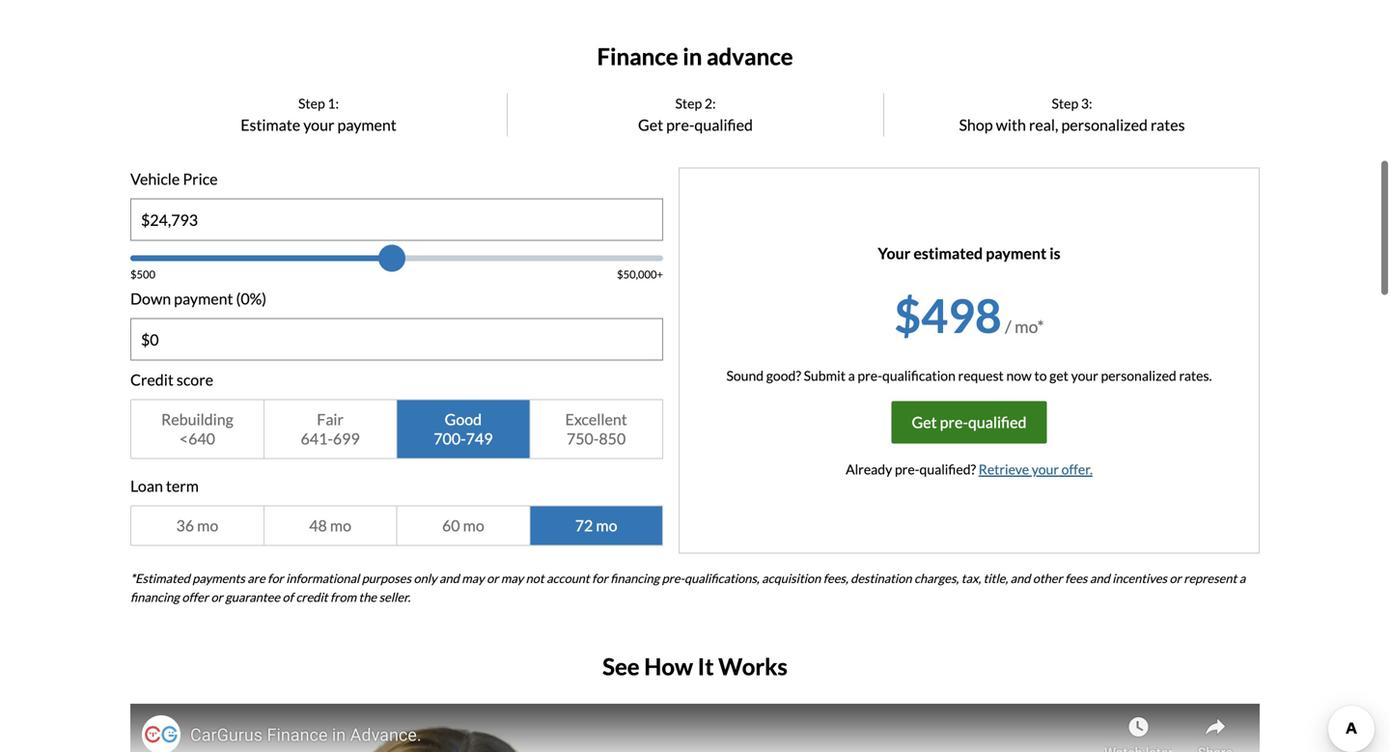 Task type: locate. For each thing, give the bounding box(es) containing it.
mo for 72 mo
[[596, 516, 618, 535]]

3 step from the left
[[1052, 95, 1079, 112]]

pre- down in
[[667, 116, 695, 134]]

1 mo from the left
[[197, 516, 218, 535]]

4 mo from the left
[[596, 516, 618, 535]]

for right account
[[592, 571, 608, 586]]

fair
[[317, 410, 344, 429]]

pre-
[[667, 116, 695, 134], [858, 368, 883, 384], [940, 413, 969, 432], [895, 461, 920, 478], [662, 571, 685, 586]]

your
[[878, 244, 911, 263]]

1 horizontal spatial qualified
[[969, 413, 1027, 432]]

36 mo
[[176, 516, 218, 535]]

0 vertical spatial payment
[[338, 116, 397, 134]]

3 mo from the left
[[463, 516, 485, 535]]

72 mo
[[575, 516, 618, 535]]

0 vertical spatial get
[[638, 116, 664, 134]]

1 horizontal spatial payment
[[338, 116, 397, 134]]

0 horizontal spatial qualified
[[695, 116, 753, 134]]

payment left '(0%)'
[[174, 289, 233, 308]]

excellent
[[566, 410, 627, 429]]

are
[[248, 571, 265, 586]]

1 horizontal spatial a
[[1240, 571, 1246, 586]]

1 vertical spatial a
[[1240, 571, 1246, 586]]

1 step from the left
[[298, 95, 325, 112]]

1 horizontal spatial get
[[912, 413, 937, 432]]

2 horizontal spatial and
[[1090, 571, 1110, 586]]

0 horizontal spatial your
[[303, 116, 335, 134]]

0 vertical spatial a
[[849, 368, 855, 384]]

mo right 72
[[596, 516, 618, 535]]

financing
[[611, 571, 660, 586], [130, 590, 180, 604]]

purposes
[[362, 571, 411, 586]]

your
[[303, 116, 335, 134], [1072, 368, 1099, 384], [1032, 461, 1059, 478]]

2 horizontal spatial your
[[1072, 368, 1099, 384]]

1 horizontal spatial for
[[592, 571, 608, 586]]

see how it works
[[603, 653, 788, 680]]

0 vertical spatial personalized
[[1062, 116, 1148, 134]]

offer.
[[1062, 461, 1093, 478]]

fees,
[[824, 571, 849, 586]]

your right get
[[1072, 368, 1099, 384]]

your left offer.
[[1032, 461, 1059, 478]]

your estimated payment is
[[878, 244, 1061, 263]]

0 horizontal spatial financing
[[130, 590, 180, 604]]

0 horizontal spatial get
[[638, 116, 664, 134]]

step left 2: at the right top
[[676, 95, 702, 112]]

699
[[333, 429, 360, 448]]

for
[[268, 571, 284, 586], [592, 571, 608, 586]]

1 horizontal spatial financing
[[611, 571, 660, 586]]

1 vertical spatial financing
[[130, 590, 180, 604]]

$500
[[130, 268, 155, 281]]

may
[[462, 571, 484, 586], [501, 571, 524, 586]]

pre- right submit
[[858, 368, 883, 384]]

may left not
[[501, 571, 524, 586]]

qualified inside button
[[969, 413, 1027, 432]]

already pre-qualified? retrieve your offer.
[[846, 461, 1093, 478]]

mo for 48 mo
[[330, 516, 352, 535]]

qualifications,
[[685, 571, 760, 586]]

payment left is at the right top
[[986, 244, 1047, 263]]

price
[[183, 170, 218, 189]]

1 and from the left
[[439, 571, 460, 586]]

pre- inside '*estimated payments are for informational purposes only and may or may not account for financing pre-qualifications, acquisition fees, destination charges, tax, title, and other fees and incentives or represent a financing offer or guarantee of credit from the seller.'
[[662, 571, 685, 586]]

0 horizontal spatial and
[[439, 571, 460, 586]]

the
[[359, 590, 377, 604]]

0 horizontal spatial step
[[298, 95, 325, 112]]

pre- up how
[[662, 571, 685, 586]]

or down payments
[[211, 590, 223, 604]]

$498
[[895, 288, 1002, 343]]

credit
[[296, 590, 328, 604]]

1 for from the left
[[268, 571, 284, 586]]

of
[[283, 590, 294, 604]]

0 horizontal spatial may
[[462, 571, 484, 586]]

$498 / mo*
[[895, 288, 1045, 343]]

payment inside the step 1: estimate your payment
[[338, 116, 397, 134]]

0 vertical spatial your
[[303, 116, 335, 134]]

shop
[[959, 116, 993, 134]]

payment down 1:
[[338, 116, 397, 134]]

<640
[[179, 429, 215, 448]]

real,
[[1029, 116, 1059, 134]]

to
[[1035, 368, 1047, 384]]

estimated
[[914, 244, 983, 263]]

tax,
[[962, 571, 981, 586]]

1 may from the left
[[462, 571, 484, 586]]

financing down 72 mo
[[611, 571, 660, 586]]

641-
[[301, 429, 333, 448]]

or left represent on the bottom right
[[1170, 571, 1182, 586]]

or
[[487, 571, 499, 586], [1170, 571, 1182, 586], [211, 590, 223, 604]]

and right title,
[[1011, 571, 1031, 586]]

financing down *estimated
[[130, 590, 180, 604]]

step
[[298, 95, 325, 112], [676, 95, 702, 112], [1052, 95, 1079, 112]]

0 vertical spatial qualified
[[695, 116, 753, 134]]

0 horizontal spatial for
[[268, 571, 284, 586]]

personalized left rates.
[[1101, 368, 1177, 384]]

1 vertical spatial get
[[912, 413, 937, 432]]

account
[[547, 571, 590, 586]]

qualified
[[695, 116, 753, 134], [969, 413, 1027, 432]]

0 horizontal spatial payment
[[174, 289, 233, 308]]

mo
[[197, 516, 218, 535], [330, 516, 352, 535], [463, 516, 485, 535], [596, 516, 618, 535]]

rates.
[[1180, 368, 1213, 384]]

personalized down 3:
[[1062, 116, 1148, 134]]

step left 1:
[[298, 95, 325, 112]]

1 vertical spatial your
[[1072, 368, 1099, 384]]

finance
[[597, 42, 679, 70]]

get
[[638, 116, 664, 134], [912, 413, 937, 432]]

pre- up qualified?
[[940, 413, 969, 432]]

qualified inside the 'step 2: get pre-qualified'
[[695, 116, 753, 134]]

2 may from the left
[[501, 571, 524, 586]]

may right only
[[462, 571, 484, 586]]

and
[[439, 571, 460, 586], [1011, 571, 1031, 586], [1090, 571, 1110, 586]]

get down qualification
[[912, 413, 937, 432]]

mo right the 48
[[330, 516, 352, 535]]

step inside the step 1: estimate your payment
[[298, 95, 325, 112]]

pre- right already
[[895, 461, 920, 478]]

2 and from the left
[[1011, 571, 1031, 586]]

step 2: get pre-qualified
[[638, 95, 753, 134]]

a right submit
[[849, 368, 855, 384]]

step for real,
[[1052, 95, 1079, 112]]

mo right 60
[[463, 516, 485, 535]]

2 mo from the left
[[330, 516, 352, 535]]

how
[[644, 653, 693, 680]]

2 step from the left
[[676, 95, 702, 112]]

get down finance
[[638, 116, 664, 134]]

2 horizontal spatial payment
[[986, 244, 1047, 263]]

payment
[[338, 116, 397, 134], [986, 244, 1047, 263], [174, 289, 233, 308]]

term
[[166, 477, 199, 496]]

qualification
[[883, 368, 956, 384]]

1 horizontal spatial and
[[1011, 571, 1031, 586]]

1:
[[328, 95, 339, 112]]

a right represent on the bottom right
[[1240, 571, 1246, 586]]

and right only
[[439, 571, 460, 586]]

0 horizontal spatial or
[[211, 590, 223, 604]]

get
[[1050, 368, 1069, 384]]

personalized
[[1062, 116, 1148, 134], [1101, 368, 1177, 384]]

down
[[130, 289, 171, 308]]

qualified down 2: at the right top
[[695, 116, 753, 134]]

for right are
[[268, 571, 284, 586]]

step left 3:
[[1052, 95, 1079, 112]]

your down 1:
[[303, 116, 335, 134]]

1 horizontal spatial may
[[501, 571, 524, 586]]

other
[[1033, 571, 1063, 586]]

step inside step 3: shop with real, personalized rates
[[1052, 95, 1079, 112]]

retrieve
[[979, 461, 1030, 478]]

qualified up retrieve
[[969, 413, 1027, 432]]

None text field
[[131, 200, 663, 240]]

now
[[1007, 368, 1032, 384]]

or left not
[[487, 571, 499, 586]]

mo right '36'
[[197, 516, 218, 535]]

a
[[849, 368, 855, 384], [1240, 571, 1246, 586]]

step inside the 'step 2: get pre-qualified'
[[676, 95, 702, 112]]

750-
[[567, 429, 599, 448]]

and right the "fees" at the right bottom
[[1090, 571, 1110, 586]]

850
[[599, 429, 626, 448]]

Down payment (0%) text field
[[131, 319, 663, 360]]

1 horizontal spatial step
[[676, 95, 702, 112]]

1 vertical spatial qualified
[[969, 413, 1027, 432]]

1 vertical spatial personalized
[[1101, 368, 1177, 384]]

excellent 750-850
[[566, 410, 627, 448]]

2 horizontal spatial step
[[1052, 95, 1079, 112]]

from
[[330, 590, 356, 604]]

2 vertical spatial your
[[1032, 461, 1059, 478]]



Task type: vqa. For each thing, say whether or not it's contained in the screenshot.
2011
no



Task type: describe. For each thing, give the bounding box(es) containing it.
already
[[846, 461, 893, 478]]

acquisition
[[762, 571, 821, 586]]

60 mo
[[442, 516, 485, 535]]

a inside '*estimated payments are for informational purposes only and may or may not account for financing pre-qualifications, acquisition fees, destination charges, tax, title, and other fees and incentives or represent a financing offer or guarantee of credit from the seller.'
[[1240, 571, 1246, 586]]

submit
[[804, 368, 846, 384]]

mo*
[[1015, 316, 1045, 337]]

down payment (0%)
[[130, 289, 267, 308]]

fees
[[1065, 571, 1088, 586]]

good
[[445, 410, 482, 429]]

60
[[442, 516, 460, 535]]

fair 641-699
[[301, 410, 360, 448]]

2 vertical spatial payment
[[174, 289, 233, 308]]

finance in advance
[[597, 42, 793, 70]]

0 vertical spatial financing
[[611, 571, 660, 586]]

rebuilding
[[161, 410, 234, 429]]

get inside get pre-qualified button
[[912, 413, 937, 432]]

vehicle
[[130, 170, 180, 189]]

1 vertical spatial payment
[[986, 244, 1047, 263]]

personalized inside step 3: shop with real, personalized rates
[[1062, 116, 1148, 134]]

see
[[603, 653, 640, 680]]

mo for 60 mo
[[463, 516, 485, 535]]

sound good? submit a pre-qualification request now to get your personalized rates.
[[727, 368, 1213, 384]]

rates
[[1151, 116, 1186, 134]]

get pre-qualified
[[912, 413, 1027, 432]]

retrieve your offer. link
[[979, 461, 1093, 478]]

with
[[996, 116, 1027, 134]]

2:
[[705, 95, 716, 112]]

$50,000+
[[617, 268, 664, 281]]

rebuilding <640
[[161, 410, 234, 448]]

is
[[1050, 244, 1061, 263]]

estimate
[[241, 116, 300, 134]]

48 mo
[[309, 516, 352, 535]]

incentives
[[1113, 571, 1168, 586]]

1 horizontal spatial your
[[1032, 461, 1059, 478]]

only
[[414, 571, 437, 586]]

score
[[177, 371, 213, 389]]

700-
[[434, 429, 466, 448]]

advance
[[707, 42, 793, 70]]

qualified?
[[920, 461, 977, 478]]

/
[[1006, 316, 1012, 337]]

48
[[309, 516, 327, 535]]

*estimated
[[130, 571, 190, 586]]

sound
[[727, 368, 764, 384]]

loan term
[[130, 477, 199, 496]]

mo for 36 mo
[[197, 516, 218, 535]]

it
[[698, 653, 714, 680]]

step for payment
[[298, 95, 325, 112]]

pre- inside the 'step 2: get pre-qualified'
[[667, 116, 695, 134]]

pre- inside button
[[940, 413, 969, 432]]

vehicle price
[[130, 170, 218, 189]]

get inside the 'step 2: get pre-qualified'
[[638, 116, 664, 134]]

title,
[[984, 571, 1008, 586]]

payments
[[192, 571, 245, 586]]

credit
[[130, 371, 174, 389]]

credit score
[[130, 371, 213, 389]]

works
[[719, 653, 788, 680]]

36
[[176, 516, 194, 535]]

informational
[[286, 571, 359, 586]]

*estimated payments are for informational purposes only and may or may not account for financing pre-qualifications, acquisition fees, destination charges, tax, title, and other fees and incentives or represent a financing offer or guarantee of credit from the seller.
[[130, 571, 1246, 604]]

offer
[[182, 590, 209, 604]]

749
[[466, 429, 493, 448]]

request
[[959, 368, 1004, 384]]

0 horizontal spatial a
[[849, 368, 855, 384]]

good 700-749
[[434, 410, 493, 448]]

2 horizontal spatial or
[[1170, 571, 1182, 586]]

destination
[[851, 571, 912, 586]]

step for qualified
[[676, 95, 702, 112]]

represent
[[1184, 571, 1237, 586]]

loan
[[130, 477, 163, 496]]

not
[[526, 571, 544, 586]]

charges,
[[915, 571, 959, 586]]

72
[[575, 516, 593, 535]]

get pre-qualified button
[[892, 401, 1047, 444]]

your inside the step 1: estimate your payment
[[303, 116, 335, 134]]

2 for from the left
[[592, 571, 608, 586]]

seller.
[[379, 590, 411, 604]]

1 horizontal spatial or
[[487, 571, 499, 586]]

(0%)
[[236, 289, 267, 308]]

3 and from the left
[[1090, 571, 1110, 586]]

3:
[[1082, 95, 1093, 112]]

guarantee
[[225, 590, 280, 604]]

in
[[683, 42, 702, 70]]



